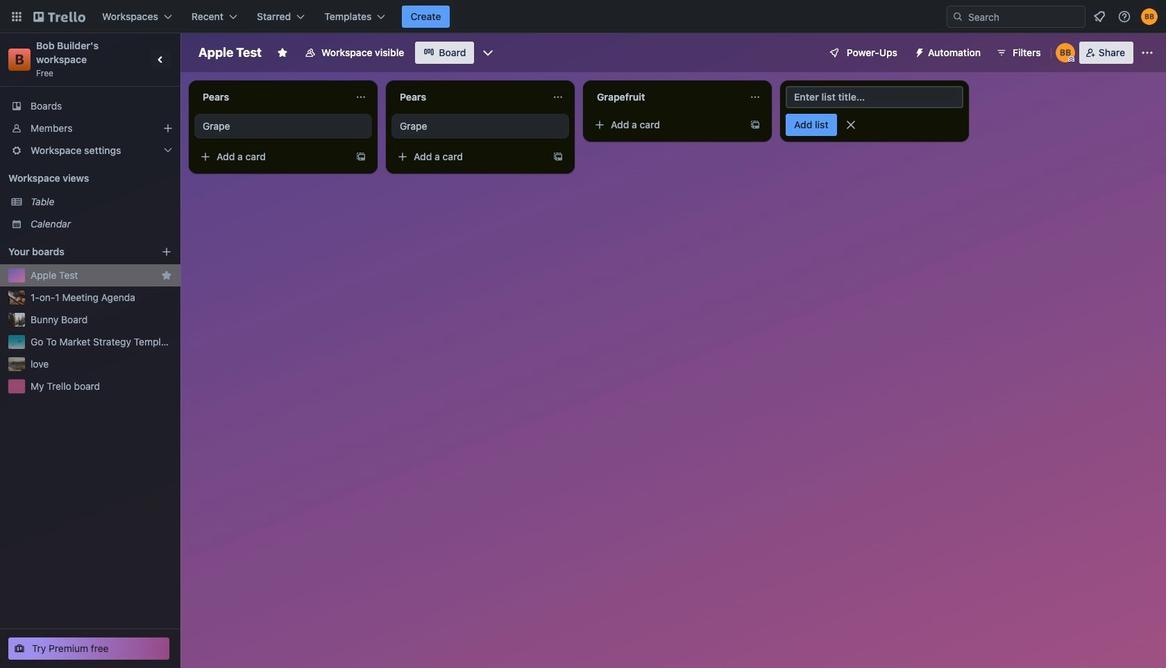Task type: vqa. For each thing, say whether or not it's contained in the screenshot.
the rightmost "sm" icon
no



Task type: describe. For each thing, give the bounding box(es) containing it.
star or unstar board image
[[277, 47, 288, 58]]

sm image
[[909, 42, 928, 61]]

Board name text field
[[192, 42, 269, 64]]

customize views image
[[482, 46, 495, 60]]

cancel list editing image
[[844, 118, 858, 132]]

your boards with 6 items element
[[8, 244, 140, 260]]

create from template… image
[[553, 151, 564, 163]]

Search field
[[964, 6, 1085, 27]]

0 vertical spatial create from template… image
[[750, 119, 761, 131]]

0 notifications image
[[1092, 8, 1108, 25]]

switch to… image
[[10, 10, 24, 24]]

add board image
[[161, 247, 172, 258]]

open information menu image
[[1118, 10, 1132, 24]]

bob builder (bobbuilder40) image
[[1142, 8, 1158, 25]]



Task type: locate. For each thing, give the bounding box(es) containing it.
Enter list title… text field
[[786, 86, 964, 108]]

None text field
[[392, 86, 547, 108], [589, 86, 744, 108], [392, 86, 547, 108], [589, 86, 744, 108]]

this member is an admin of this board. image
[[1069, 56, 1075, 63]]

create from template… image
[[750, 119, 761, 131], [356, 151, 367, 163]]

back to home image
[[33, 6, 85, 28]]

workspace navigation collapse icon image
[[151, 50, 171, 69]]

search image
[[953, 11, 964, 22]]

primary element
[[0, 0, 1167, 33]]

0 horizontal spatial create from template… image
[[356, 151, 367, 163]]

bob builder (bobbuilder40) image
[[1056, 43, 1076, 63]]

1 vertical spatial create from template… image
[[356, 151, 367, 163]]

show menu image
[[1141, 46, 1155, 60]]

None text field
[[194, 86, 350, 108]]

1 horizontal spatial create from template… image
[[750, 119, 761, 131]]

starred icon image
[[161, 270, 172, 281]]



